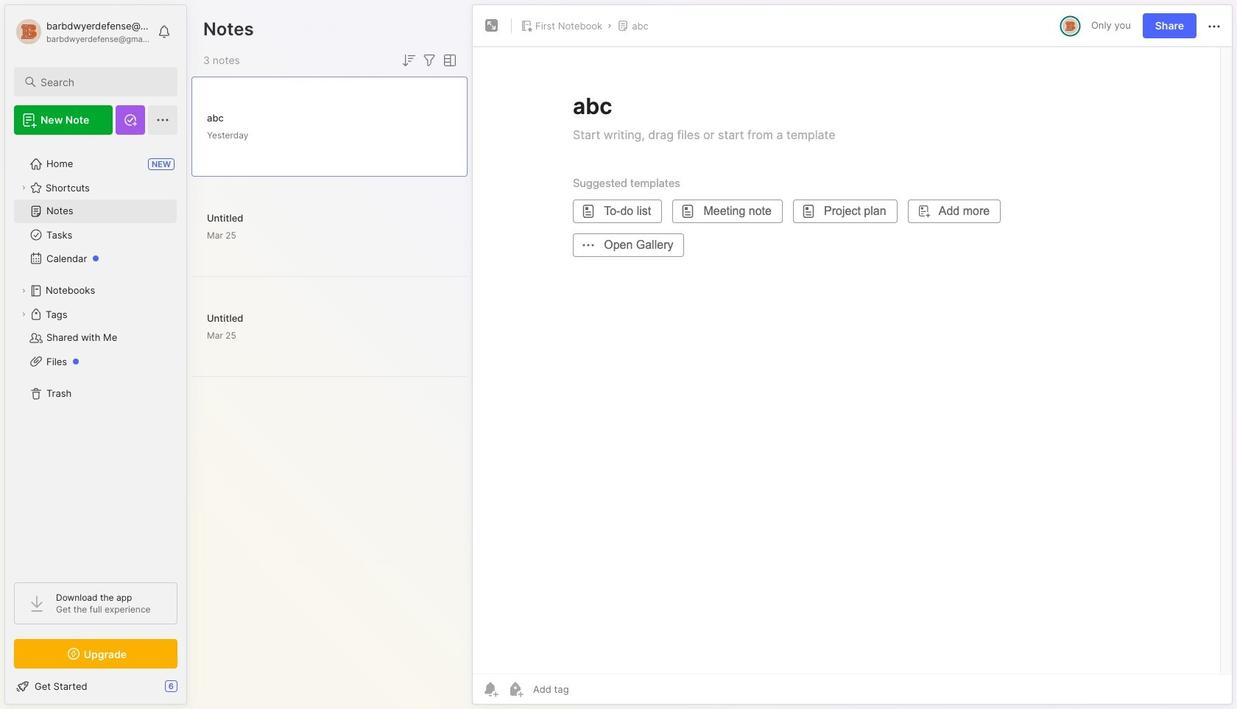 Task type: locate. For each thing, give the bounding box(es) containing it.
Add filters field
[[421, 52, 438, 69]]

Help and Learning task checklist field
[[5, 675, 186, 698]]

expand notebooks image
[[19, 287, 28, 295]]

add filters image
[[421, 52, 438, 69]]

add tag image
[[507, 681, 525, 698]]

more actions image
[[1206, 18, 1224, 35]]

tree
[[5, 144, 186, 570]]

More actions field
[[1206, 16, 1224, 35]]

none search field inside main element
[[41, 73, 164, 91]]

barbdwyerdefense@gmail.com avatar image
[[1063, 18, 1079, 34]]

Note Editor text field
[[473, 46, 1233, 674]]

None search field
[[41, 73, 164, 91]]

note window element
[[472, 4, 1233, 709]]

main element
[[0, 0, 192, 709]]

Sort options field
[[400, 52, 418, 69]]

Search text field
[[41, 75, 164, 89]]

View options field
[[438, 52, 459, 69]]



Task type: vqa. For each thing, say whether or not it's contained in the screenshot.
More actions ICON
yes



Task type: describe. For each thing, give the bounding box(es) containing it.
Add tag field
[[532, 683, 643, 696]]

expand note image
[[483, 17, 501, 35]]

tree inside main element
[[5, 144, 186, 570]]

add a reminder image
[[482, 681, 500, 698]]

expand tags image
[[19, 310, 28, 319]]

Account field
[[14, 17, 150, 46]]

click to collapse image
[[186, 682, 197, 700]]



